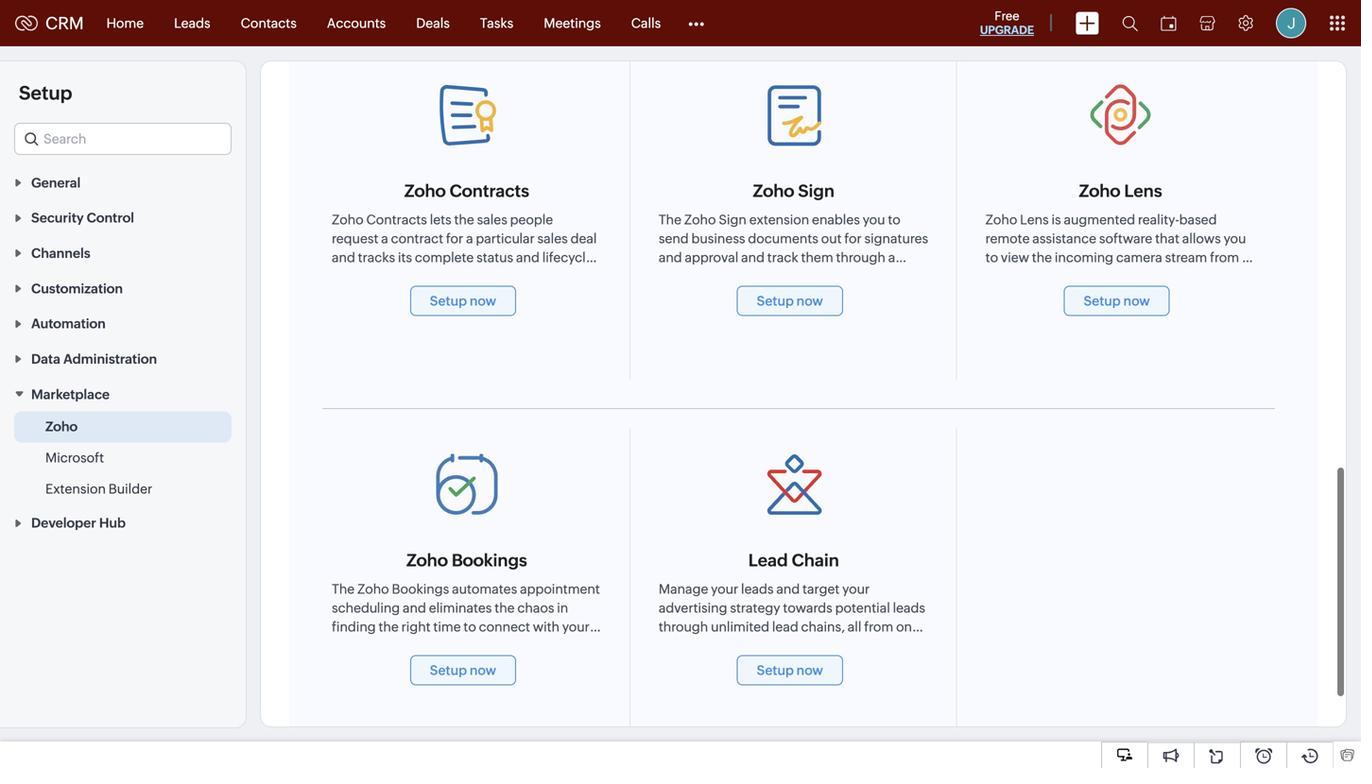 Task type: describe. For each thing, give the bounding box(es) containing it.
extension
[[45, 482, 106, 497]]

accounts
[[327, 16, 386, 31]]

calendar image
[[1161, 16, 1177, 31]]

finding
[[332, 620, 376, 635]]

zoho link
[[45, 417, 78, 436]]

zoho sign
[[753, 182, 835, 201]]

Other Modules field
[[676, 8, 717, 38]]

security
[[31, 211, 84, 226]]

meetings link
[[529, 0, 616, 46]]

automation button
[[0, 306, 246, 341]]

the inside zoho contracts lets the sales people request a contract for a particular sales deal and tracks its complete status and lifecycle events.
[[454, 212, 474, 227]]

crm
[[45, 13, 84, 33]]

data administration
[[31, 352, 157, 367]]

2 horizontal spatial the
[[495, 601, 515, 616]]

1 horizontal spatial sales
[[537, 231, 568, 246]]

zoho for zoho
[[45, 419, 78, 434]]

general button
[[0, 164, 246, 200]]

marketplace region
[[0, 412, 246, 505]]

lifecycle
[[542, 250, 593, 265]]

zoho inside the zoho bookings automates appointment scheduling and eliminates the chaos in finding the right time to connect with your customers.
[[357, 582, 389, 597]]

eliminates
[[429, 601, 492, 616]]

2 a from the left
[[466, 231, 473, 246]]

contracts for zoho contracts
[[450, 182, 529, 201]]

logo image
[[15, 16, 38, 31]]

0 horizontal spatial sales
[[477, 212, 507, 227]]

channels
[[31, 246, 90, 261]]

lead chain
[[748, 551, 839, 571]]

people
[[510, 212, 553, 227]]

calls
[[631, 16, 661, 31]]

developer
[[31, 516, 96, 531]]

calls link
[[616, 0, 676, 46]]

search image
[[1122, 15, 1138, 31]]

time
[[433, 620, 461, 635]]

zoho contracts lets the sales people request a contract for a particular sales deal and tracks its complete status and lifecycle events.
[[332, 212, 597, 284]]

tasks link
[[465, 0, 529, 46]]

contacts
[[241, 16, 297, 31]]

free upgrade
[[980, 9, 1034, 36]]

security control
[[31, 211, 134, 226]]

appointment
[[520, 582, 600, 597]]

deal
[[571, 231, 597, 246]]

create menu element
[[1064, 0, 1111, 46]]

Search text field
[[15, 124, 231, 154]]

zoho for zoho sign
[[753, 182, 795, 201]]

builder
[[108, 482, 152, 497]]

general
[[31, 175, 81, 190]]

marketplace
[[31, 387, 110, 402]]

status
[[477, 250, 514, 265]]

chaos
[[517, 601, 554, 616]]

its
[[398, 250, 412, 265]]

0 horizontal spatial and
[[332, 250, 355, 265]]

leads
[[174, 16, 210, 31]]

the zoho bookings automates appointment scheduling and eliminates the chaos in finding the right time to connect with your customers.
[[332, 582, 600, 654]]

upgrade
[[980, 24, 1034, 36]]

automates
[[452, 582, 517, 597]]

contracts for zoho contracts lets the sales people request a contract for a particular sales deal and tracks its complete status and lifecycle events.
[[366, 212, 427, 227]]

zoho for zoho lens
[[1079, 182, 1121, 201]]

contacts link
[[226, 0, 312, 46]]

leads link
[[159, 0, 226, 46]]

zoho for zoho contracts lets the sales people request a contract for a particular sales deal and tracks its complete status and lifecycle events.
[[332, 212, 364, 227]]

microsoft link
[[45, 448, 104, 467]]

the
[[332, 582, 355, 597]]



Task type: vqa. For each thing, say whether or not it's contained in the screenshot.
Control
yes



Task type: locate. For each thing, give the bounding box(es) containing it.
marketplace button
[[0, 376, 246, 412]]

1 horizontal spatial contracts
[[450, 182, 529, 201]]

zoho up lets
[[404, 182, 446, 201]]

free
[[995, 9, 1020, 23]]

customers.
[[332, 639, 401, 654]]

and up right
[[403, 601, 426, 616]]

1 horizontal spatial the
[[454, 212, 474, 227]]

developer hub
[[31, 516, 126, 531]]

your
[[562, 620, 590, 635]]

zoho
[[404, 182, 446, 201], [753, 182, 795, 201], [1079, 182, 1121, 201], [332, 212, 364, 227], [45, 419, 78, 434], [406, 551, 448, 571], [357, 582, 389, 597]]

sign
[[798, 182, 835, 201]]

customization button
[[0, 270, 246, 306]]

lead
[[748, 551, 788, 571]]

automation
[[31, 316, 106, 332]]

bookings up automates
[[452, 551, 527, 571]]

and
[[332, 250, 355, 265], [516, 250, 540, 265], [403, 601, 426, 616]]

deals
[[416, 16, 450, 31]]

2 vertical spatial the
[[379, 620, 399, 635]]

tracks
[[358, 250, 395, 265]]

zoho for zoho contracts
[[404, 182, 446, 201]]

bookings up right
[[392, 582, 449, 597]]

zoho up scheduling
[[357, 582, 389, 597]]

to
[[464, 620, 476, 635]]

data administration button
[[0, 341, 246, 376]]

complete
[[415, 250, 474, 265]]

a right for
[[466, 231, 473, 246]]

in
[[557, 601, 568, 616]]

0 horizontal spatial a
[[381, 231, 388, 246]]

a
[[381, 231, 388, 246], [466, 231, 473, 246]]

the
[[454, 212, 474, 227], [495, 601, 515, 616], [379, 620, 399, 635]]

sales
[[477, 212, 507, 227], [537, 231, 568, 246]]

0 vertical spatial sales
[[477, 212, 507, 227]]

None field
[[14, 123, 232, 155]]

contracts up contract
[[366, 212, 427, 227]]

the up connect
[[495, 601, 515, 616]]

scheduling
[[332, 601, 400, 616]]

zoho left lens
[[1079, 182, 1121, 201]]

0 vertical spatial the
[[454, 212, 474, 227]]

profile element
[[1265, 0, 1318, 46]]

events.
[[332, 269, 377, 284]]

a up the tracks
[[381, 231, 388, 246]]

sales up lifecycle
[[537, 231, 568, 246]]

contracts up 'particular'
[[450, 182, 529, 201]]

crm link
[[15, 13, 84, 33]]

1 vertical spatial contracts
[[366, 212, 427, 227]]

zoho contracts
[[404, 182, 529, 201]]

connect
[[479, 620, 530, 635]]

0 horizontal spatial the
[[379, 620, 399, 635]]

microsoft
[[45, 450, 104, 465]]

right
[[401, 620, 431, 635]]

accounts link
[[312, 0, 401, 46]]

sales up 'particular'
[[477, 212, 507, 227]]

developer hub button
[[0, 505, 246, 540]]

0 horizontal spatial contracts
[[366, 212, 427, 227]]

channels button
[[0, 235, 246, 270]]

zoho for zoho bookings
[[406, 551, 448, 571]]

particular
[[476, 231, 535, 246]]

1 vertical spatial bookings
[[392, 582, 449, 597]]

with
[[533, 620, 560, 635]]

2 horizontal spatial and
[[516, 250, 540, 265]]

control
[[87, 211, 134, 226]]

bookings
[[452, 551, 527, 571], [392, 582, 449, 597]]

lets
[[430, 212, 452, 227]]

request
[[332, 231, 379, 246]]

1 a from the left
[[381, 231, 388, 246]]

None button
[[410, 286, 516, 316], [737, 286, 843, 316], [1064, 286, 1170, 316], [410, 656, 516, 686], [737, 656, 843, 686], [410, 286, 516, 316], [737, 286, 843, 316], [1064, 286, 1170, 316], [410, 656, 516, 686], [737, 656, 843, 686]]

1 horizontal spatial and
[[403, 601, 426, 616]]

zoho inside marketplace region
[[45, 419, 78, 434]]

1 horizontal spatial bookings
[[452, 551, 527, 571]]

zoho down the marketplace
[[45, 419, 78, 434]]

data
[[31, 352, 60, 367]]

zoho up the eliminates at left bottom
[[406, 551, 448, 571]]

home link
[[91, 0, 159, 46]]

and down 'particular'
[[516, 250, 540, 265]]

0 vertical spatial bookings
[[452, 551, 527, 571]]

create menu image
[[1076, 12, 1099, 35]]

the left right
[[379, 620, 399, 635]]

zoho bookings
[[406, 551, 527, 571]]

tasks
[[480, 16, 514, 31]]

and inside the zoho bookings automates appointment scheduling and eliminates the chaos in finding the right time to connect with your customers.
[[403, 601, 426, 616]]

lens
[[1124, 182, 1162, 201]]

1 vertical spatial sales
[[537, 231, 568, 246]]

deals link
[[401, 0, 465, 46]]

meetings
[[544, 16, 601, 31]]

0 vertical spatial contracts
[[450, 182, 529, 201]]

and up the events. at the top of page
[[332, 250, 355, 265]]

zoho left sign
[[753, 182, 795, 201]]

1 vertical spatial the
[[495, 601, 515, 616]]

contracts
[[450, 182, 529, 201], [366, 212, 427, 227]]

administration
[[63, 352, 157, 367]]

zoho lens
[[1079, 182, 1162, 201]]

contract
[[391, 231, 443, 246]]

chain
[[792, 551, 839, 571]]

0 horizontal spatial bookings
[[392, 582, 449, 597]]

bookings inside the zoho bookings automates appointment scheduling and eliminates the chaos in finding the right time to connect with your customers.
[[392, 582, 449, 597]]

customization
[[31, 281, 123, 296]]

search element
[[1111, 0, 1150, 46]]

zoho inside zoho contracts lets the sales people request a contract for a particular sales deal and tracks its complete status and lifecycle events.
[[332, 212, 364, 227]]

profile image
[[1276, 8, 1306, 38]]

setup
[[19, 82, 72, 104]]

zoho up request
[[332, 212, 364, 227]]

home
[[106, 16, 144, 31]]

1 horizontal spatial a
[[466, 231, 473, 246]]

security control button
[[0, 200, 246, 235]]

for
[[446, 231, 463, 246]]

hub
[[99, 516, 126, 531]]

contracts inside zoho contracts lets the sales people request a contract for a particular sales deal and tracks its complete status and lifecycle events.
[[366, 212, 427, 227]]

extension builder
[[45, 482, 152, 497]]

the up for
[[454, 212, 474, 227]]



